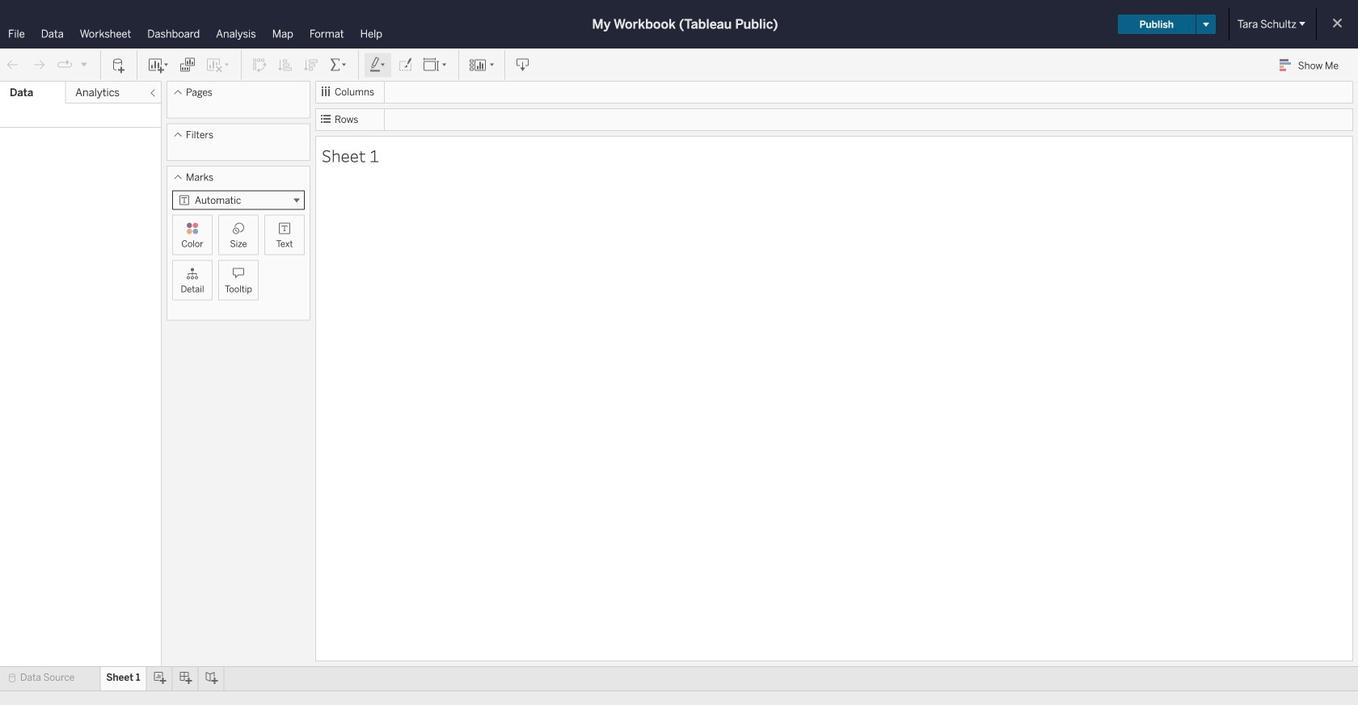 Task type: locate. For each thing, give the bounding box(es) containing it.
show/hide cards image
[[469, 57, 495, 73]]

download image
[[515, 57, 531, 73]]

replay animation image right 'redo' image
[[57, 57, 73, 73]]

swap rows and columns image
[[252, 57, 268, 73]]

collapse image
[[148, 88, 158, 98]]

replay animation image left new data source 'image'
[[79, 59, 89, 69]]

sort ascending image
[[277, 57, 294, 73]]

new worksheet image
[[147, 57, 170, 73]]

fit image
[[423, 57, 449, 73]]

format workbook image
[[397, 57, 413, 73]]

undo image
[[5, 57, 21, 73]]

replay animation image
[[57, 57, 73, 73], [79, 59, 89, 69]]

redo image
[[31, 57, 47, 73]]



Task type: describe. For each thing, give the bounding box(es) containing it.
duplicate image
[[180, 57, 196, 73]]

highlight image
[[369, 57, 387, 73]]

sort descending image
[[303, 57, 320, 73]]

totals image
[[329, 57, 349, 73]]

1 horizontal spatial replay animation image
[[79, 59, 89, 69]]

clear sheet image
[[205, 57, 231, 73]]

new data source image
[[111, 57, 127, 73]]

0 horizontal spatial replay animation image
[[57, 57, 73, 73]]



Task type: vqa. For each thing, say whether or not it's contained in the screenshot.
redo "icon"
yes



